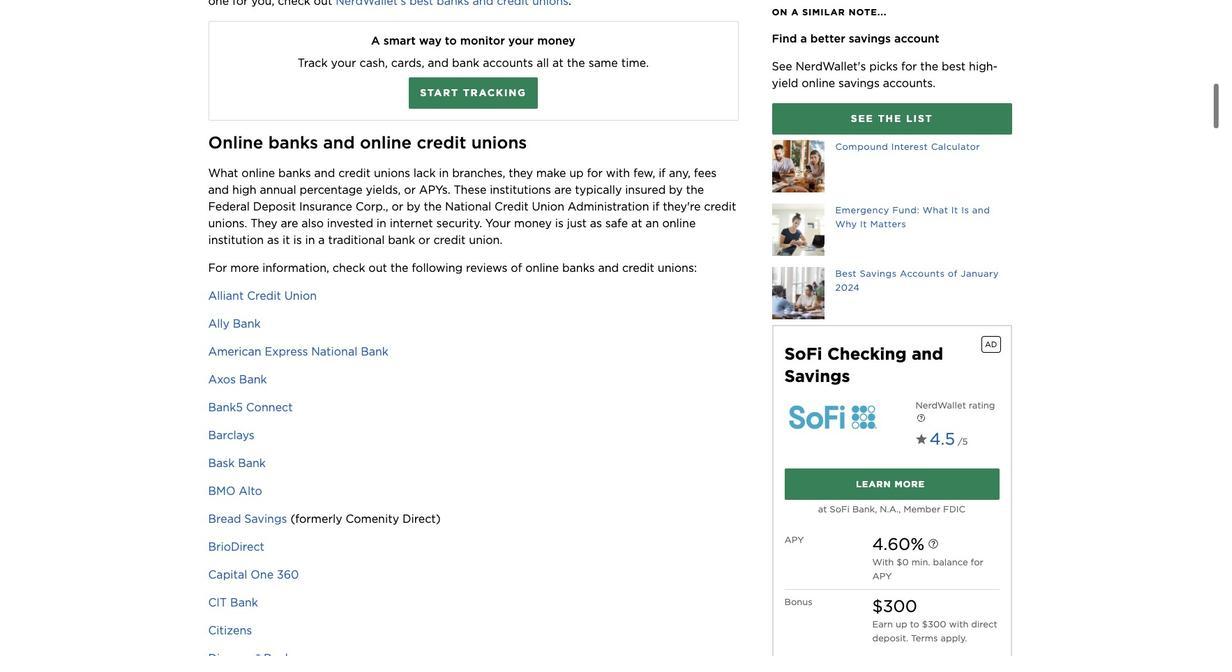 Task type: locate. For each thing, give the bounding box(es) containing it.
what right fund:
[[923, 205, 949, 216]]

unions inside what online banks and credit unions lack in branches, they make up for with few, if any, fees and high annual percentage yields, or apys. these institutions are typically insured by the federal deposit insurance corp., or by the national credit union administration if they're credit unions. they are also invested in internet security. your money is just as safe at an online institution as it is in a traditional bank or credit union.
[[374, 166, 410, 180]]

earn
[[873, 620, 893, 630]]

credit up lack
[[417, 132, 466, 153]]

0 horizontal spatial to
[[445, 34, 457, 47]]

see
[[772, 60, 793, 73], [851, 113, 874, 124]]

2024
[[836, 283, 860, 293]]

credit inside what online banks and credit unions lack in branches, they make up for with few, if any, fees and high annual percentage yields, or apys. these institutions are typically insured by the federal deposit insurance corp., or by the national credit union administration if they're credit unions. they are also invested in internet security. your money is just as safe at an online institution as it is in a traditional bank or credit union.
[[495, 200, 529, 213]]

money up all on the left top
[[537, 34, 576, 47]]

in down also
[[305, 233, 315, 247]]

apy
[[785, 535, 804, 546], [873, 572, 892, 582]]

online inside see nerdwallet's picks for the best high- yield online savings accounts.
[[802, 77, 835, 90]]

as right just
[[590, 217, 602, 230]]

apy down "with"
[[873, 572, 892, 582]]

national down these
[[445, 200, 491, 213]]

briodirect
[[208, 540, 264, 554]]

is left just
[[555, 217, 564, 230]]

a right find
[[801, 32, 807, 45]]

1 horizontal spatial $300
[[922, 620, 947, 630]]

calculator
[[931, 142, 980, 152]]

2 horizontal spatial a
[[801, 32, 807, 45]]

4.5 /5
[[930, 429, 968, 449]]

ad
[[985, 340, 998, 350]]

1 vertical spatial if
[[653, 200, 660, 213]]

1 vertical spatial banks
[[278, 166, 311, 180]]

0 horizontal spatial savings
[[244, 513, 287, 526]]

0 horizontal spatial what
[[208, 166, 238, 180]]

bank
[[233, 317, 261, 330], [361, 345, 389, 358], [239, 373, 267, 386], [238, 457, 266, 470], [230, 596, 258, 610]]

savings down picks
[[839, 77, 880, 90]]

0 vertical spatial unions
[[472, 132, 527, 153]]

national right express
[[311, 345, 358, 358]]

reviews
[[466, 261, 508, 275]]

nerdwallet's
[[796, 60, 866, 73]]

if up an
[[653, 200, 660, 213]]

of left january
[[948, 269, 958, 279]]

direct
[[972, 620, 998, 630]]

0 vertical spatial bank
[[452, 56, 480, 69]]

a right on
[[791, 7, 799, 17]]

0 vertical spatial up
[[570, 166, 584, 180]]

the left the best
[[921, 60, 939, 73]]

unions up branches,
[[472, 132, 527, 153]]

0 horizontal spatial up
[[570, 166, 584, 180]]

fund:
[[893, 205, 920, 216]]

for inside see nerdwallet's picks for the best high- yield online savings accounts.
[[902, 60, 917, 73]]

banks inside what online banks and credit unions lack in branches, they make up for with few, if any, fees and high annual percentage yields, or apys. these institutions are typically insured by the federal deposit insurance corp., or by the national credit union administration if they're credit unions. they are also invested in internet security. your money is just as safe at an online institution as it is in a traditional bank or credit union.
[[278, 166, 311, 180]]

see up compound
[[851, 113, 874, 124]]

bank down a smart way to monitor your money
[[452, 56, 480, 69]]

at right all on the left top
[[553, 56, 564, 69]]

by down any,
[[669, 183, 683, 196]]

in down corp.,
[[377, 217, 387, 230]]

credit down the institutions on the left top
[[495, 200, 529, 213]]

0 vertical spatial with
[[606, 166, 630, 180]]

more
[[231, 261, 259, 275]]

savings
[[849, 32, 891, 45], [839, 77, 880, 90]]

they're
[[663, 200, 701, 213]]

0 vertical spatial banks
[[268, 132, 318, 153]]

cit bank
[[208, 596, 258, 610]]

comenity
[[346, 513, 399, 526]]

0 horizontal spatial bank
[[388, 233, 415, 247]]

your left cash,
[[331, 56, 356, 69]]

0 vertical spatial savings
[[849, 32, 891, 45]]

1 vertical spatial see
[[851, 113, 874, 124]]

for up typically
[[587, 166, 603, 180]]

1 horizontal spatial your
[[509, 34, 534, 47]]

in up apys. at the left top
[[439, 166, 449, 180]]

fees
[[694, 166, 717, 180]]

an
[[646, 217, 659, 230]]

0 vertical spatial $300
[[873, 597, 917, 617]]

see for see the list
[[851, 113, 874, 124]]

with up apply.
[[949, 620, 969, 630]]

1 vertical spatial for
[[587, 166, 603, 180]]

2 vertical spatial or
[[419, 233, 430, 247]]

for
[[208, 261, 227, 275]]

bonus
[[785, 597, 813, 608]]

a
[[371, 34, 380, 47]]

1 vertical spatial savings
[[839, 77, 880, 90]]

or up internet
[[392, 200, 403, 213]]

0 horizontal spatial is
[[293, 233, 302, 247]]

insured
[[625, 183, 666, 196]]

at left bank, on the right of the page
[[818, 505, 827, 515]]

0 vertical spatial a
[[791, 7, 799, 17]]

0 vertical spatial or
[[404, 183, 416, 196]]

sofi
[[785, 344, 823, 364], [830, 505, 850, 515]]

savings for bread savings (formerly comenity direct)
[[244, 513, 287, 526]]

for up the 'accounts.'
[[902, 60, 917, 73]]

for inside what online banks and credit unions lack in branches, they make up for with few, if any, fees and high annual percentage yields, or apys. these institutions are typically insured by the federal deposit insurance corp., or by the national credit union administration if they're credit unions. they are also invested in internet security. your money is just as safe at an online institution as it is in a traditional bank or credit union.
[[587, 166, 603, 180]]

1 horizontal spatial credit
[[495, 200, 529, 213]]

rating
[[969, 401, 995, 411]]

unions up yields, at top
[[374, 166, 410, 180]]

out
[[369, 261, 387, 275]]

online
[[208, 132, 263, 153]]

1 horizontal spatial at
[[632, 217, 642, 230]]

best
[[942, 60, 966, 73]]

sofi left bank, on the right of the page
[[830, 505, 850, 515]]

1 horizontal spatial bank
[[452, 56, 480, 69]]

a for better
[[801, 32, 807, 45]]

to up terms
[[910, 620, 920, 630]]

your up accounts
[[509, 34, 534, 47]]

1 vertical spatial or
[[392, 200, 403, 213]]

alliant credit union
[[208, 289, 317, 303]]

the left list
[[878, 113, 902, 124]]

2 vertical spatial a
[[318, 233, 325, 247]]

1 horizontal spatial with
[[949, 620, 969, 630]]

capital one 360 link
[[208, 568, 299, 582]]

a
[[791, 7, 799, 17], [801, 32, 807, 45], [318, 233, 325, 247]]

for inside with $0 min. balance for apy
[[971, 558, 984, 568]]

just
[[567, 217, 587, 230]]

0 horizontal spatial by
[[407, 200, 421, 213]]

0 horizontal spatial see
[[772, 60, 793, 73]]

0 horizontal spatial your
[[331, 56, 356, 69]]

capital
[[208, 568, 247, 582]]

up inside what online banks and credit unions lack in branches, they make up for with few, if any, fees and high annual percentage yields, or apys. these institutions are typically insured by the federal deposit insurance corp., or by the national credit union administration if they're credit unions. they are also invested in internet security. your money is just as safe at an online institution as it is in a traditional bank or credit union.
[[570, 166, 584, 180]]

0 vertical spatial union
[[532, 200, 565, 213]]

1 vertical spatial to
[[910, 620, 920, 630]]

a down also
[[318, 233, 325, 247]]

0 vertical spatial apy
[[785, 535, 804, 546]]

compound interest calculator
[[836, 142, 980, 152]]

bank5 connect
[[208, 401, 293, 414]]

0 vertical spatial see
[[772, 60, 793, 73]]

unions:
[[658, 261, 697, 275]]

if left any,
[[659, 166, 666, 180]]

bank5
[[208, 401, 243, 414]]

to for $300
[[910, 620, 920, 630]]

1 horizontal spatial savings
[[785, 366, 850, 387]]

1 horizontal spatial union
[[532, 200, 565, 213]]

is right it
[[293, 233, 302, 247]]

$300
[[873, 597, 917, 617], [922, 620, 947, 630]]

0 horizontal spatial apy
[[785, 535, 804, 546]]

0 horizontal spatial with
[[606, 166, 630, 180]]

the right out
[[391, 261, 409, 275]]

1 horizontal spatial what
[[923, 205, 949, 216]]

online down they're
[[663, 217, 696, 230]]

1 vertical spatial by
[[407, 200, 421, 213]]

0 horizontal spatial sofi
[[785, 344, 823, 364]]

fdic
[[944, 505, 966, 515]]

or down lack
[[404, 183, 416, 196]]

1 horizontal spatial by
[[669, 183, 683, 196]]

monitor
[[460, 34, 505, 47]]

bank inside what online banks and credit unions lack in branches, they make up for with few, if any, fees and high annual percentage yields, or apys. these institutions are typically insured by the federal deposit insurance corp., or by the national credit union administration if they're credit unions. they are also invested in internet security. your money is just as safe at an online institution as it is in a traditional bank or credit union.
[[388, 233, 415, 247]]

similar
[[802, 7, 846, 17]]

2 horizontal spatial savings
[[860, 269, 897, 279]]

0 vertical spatial as
[[590, 217, 602, 230]]

2 vertical spatial banks
[[562, 261, 595, 275]]

0 vertical spatial sofi
[[785, 344, 823, 364]]

learn
[[856, 479, 892, 490]]

to
[[445, 34, 457, 47], [910, 620, 920, 630]]

apy up bonus
[[785, 535, 804, 546]]

alliant credit union link
[[208, 289, 317, 303]]

see inside see nerdwallet's picks for the best high- yield online savings accounts.
[[772, 60, 793, 73]]

1 vertical spatial a
[[801, 32, 807, 45]]

for
[[902, 60, 917, 73], [587, 166, 603, 180], [971, 558, 984, 568]]

1 vertical spatial savings
[[785, 366, 850, 387]]

sofi left checking
[[785, 344, 823, 364]]

2 horizontal spatial in
[[439, 166, 449, 180]]

1 horizontal spatial sofi
[[830, 505, 850, 515]]

1 horizontal spatial it
[[952, 205, 959, 216]]

to inside $300 earn up to $300 with direct deposit. terms apply.
[[910, 620, 920, 630]]

1 vertical spatial is
[[293, 233, 302, 247]]

typically
[[575, 183, 622, 196]]

bask bank link
[[208, 457, 266, 470]]

best savings accounts of january 2024
[[836, 269, 999, 293]]

bank for axos bank
[[239, 373, 267, 386]]

savings inside best savings accounts of january 2024
[[860, 269, 897, 279]]

savings up 'sofi checking and savings' image
[[785, 366, 850, 387]]

savings right best
[[860, 269, 897, 279]]

at left an
[[632, 217, 642, 230]]

2 vertical spatial for
[[971, 558, 984, 568]]

credit down more
[[247, 289, 281, 303]]

0 vertical spatial to
[[445, 34, 457, 47]]

citizens link
[[208, 624, 252, 637]]

union down information,
[[285, 289, 317, 303]]

the down apys. at the left top
[[424, 200, 442, 213]]

0 horizontal spatial for
[[587, 166, 603, 180]]

and inside emergency fund: what it is and why it matters
[[973, 205, 991, 216]]

of right the reviews
[[511, 261, 522, 275]]

or down internet
[[419, 233, 430, 247]]

to for a
[[445, 34, 457, 47]]

up up deposit.
[[896, 620, 908, 630]]

national
[[445, 200, 491, 213], [311, 345, 358, 358]]

more
[[895, 479, 925, 490]]

online down nerdwallet's
[[802, 77, 835, 90]]

credit left unions:
[[622, 261, 655, 275]]

0 vertical spatial for
[[902, 60, 917, 73]]

money right your
[[514, 217, 552, 230]]

unions for and
[[374, 166, 410, 180]]

1 horizontal spatial to
[[910, 620, 920, 630]]

1 horizontal spatial unions
[[472, 132, 527, 153]]

0 horizontal spatial of
[[511, 261, 522, 275]]

1 horizontal spatial see
[[851, 113, 874, 124]]

as left it
[[267, 233, 279, 247]]

1 vertical spatial with
[[949, 620, 969, 630]]

bank5 connect link
[[208, 401, 293, 414]]

briodirect link
[[208, 540, 264, 554]]

for right balance
[[971, 558, 984, 568]]

0 horizontal spatial or
[[392, 200, 403, 213]]

1 vertical spatial your
[[331, 56, 356, 69]]

are up it
[[281, 217, 298, 230]]

1 vertical spatial apy
[[873, 572, 892, 582]]

to right the way
[[445, 34, 457, 47]]

1 horizontal spatial in
[[377, 217, 387, 230]]

learn more link
[[785, 469, 1000, 500]]

it down emergency
[[860, 219, 867, 230]]

1 horizontal spatial of
[[948, 269, 958, 279]]

0 horizontal spatial unions
[[374, 166, 410, 180]]

1 vertical spatial are
[[281, 217, 298, 230]]

online up high
[[242, 166, 275, 180]]

credit
[[495, 200, 529, 213], [247, 289, 281, 303]]

by up internet
[[407, 200, 421, 213]]

0 vertical spatial national
[[445, 200, 491, 213]]

online up yields, at top
[[360, 132, 412, 153]]

learn more
[[856, 479, 925, 490]]

bmo
[[208, 485, 236, 498]]

it left is
[[952, 205, 959, 216]]

1 horizontal spatial a
[[791, 7, 799, 17]]

1 vertical spatial as
[[267, 233, 279, 247]]

2 vertical spatial savings
[[244, 513, 287, 526]]

any,
[[669, 166, 691, 180]]

up right make
[[570, 166, 584, 180]]

$300 up "earn"
[[873, 597, 917, 617]]

see up yield
[[772, 60, 793, 73]]

savings down alto
[[244, 513, 287, 526]]

and
[[428, 56, 449, 69], [323, 132, 355, 153], [314, 166, 335, 180], [208, 183, 229, 196], [973, 205, 991, 216], [598, 261, 619, 275], [912, 344, 944, 364]]

1 vertical spatial money
[[514, 217, 552, 230]]

axos
[[208, 373, 236, 386]]

savings down note...
[[849, 32, 891, 45]]

min.
[[912, 558, 931, 568]]

accounts.
[[883, 77, 936, 90]]

for more information, check out the following reviews of online banks and credit unions:
[[208, 261, 697, 275]]

1 horizontal spatial are
[[555, 183, 572, 196]]

ally
[[208, 317, 230, 330]]

rated 4.5 out of 5 element
[[930, 427, 968, 458]]

institution
[[208, 233, 264, 247]]

union
[[532, 200, 565, 213], [285, 289, 317, 303]]

apply.
[[941, 634, 967, 644]]

1 vertical spatial in
[[377, 217, 387, 230]]

$300 up terms
[[922, 620, 947, 630]]

what up high
[[208, 166, 238, 180]]

why
[[836, 219, 857, 230]]

0 horizontal spatial union
[[285, 289, 317, 303]]

accounts
[[483, 56, 533, 69]]

one
[[251, 568, 274, 582]]

0 horizontal spatial it
[[860, 219, 867, 230]]

emergency fund: what it is and why it matters
[[836, 205, 991, 230]]

1 horizontal spatial for
[[902, 60, 917, 73]]

%
[[911, 535, 925, 555]]

banks
[[268, 132, 318, 153], [278, 166, 311, 180], [562, 261, 595, 275]]

1 vertical spatial what
[[923, 205, 949, 216]]

bank for bask bank
[[238, 457, 266, 470]]

the left same
[[567, 56, 585, 69]]

interest
[[892, 142, 928, 152]]

0 vertical spatial savings
[[860, 269, 897, 279]]

are down make
[[555, 183, 572, 196]]

union down the institutions on the left top
[[532, 200, 565, 213]]

bank down internet
[[388, 233, 415, 247]]

unions
[[472, 132, 527, 153], [374, 166, 410, 180]]

0 horizontal spatial a
[[318, 233, 325, 247]]

with up typically
[[606, 166, 630, 180]]



Task type: describe. For each thing, give the bounding box(es) containing it.
also
[[302, 217, 324, 230]]

0 vertical spatial it
[[952, 205, 959, 216]]

savings inside "sofi checking and savings"
[[785, 366, 850, 387]]

member
[[904, 505, 941, 515]]

direct)
[[403, 513, 441, 526]]

bread
[[208, 513, 241, 526]]

sofi checking and savings
[[785, 344, 944, 387]]

accounts
[[900, 269, 945, 279]]

start tracking
[[420, 87, 527, 98]]

barclays
[[208, 429, 255, 442]]

at sofi bank, n.a., member fdic
[[818, 505, 966, 515]]

unions for online
[[472, 132, 527, 153]]

checking
[[828, 344, 907, 364]]

they
[[251, 217, 278, 230]]

a inside what online banks and credit unions lack in branches, they make up for with few, if any, fees and high annual percentage yields, or apys. these institutions are typically insured by the federal deposit insurance corp., or by the national credit union administration if they're credit unions. they are also invested in internet security. your money is just as safe at an online institution as it is in a traditional bank or credit union.
[[318, 233, 325, 247]]

bank for cit bank
[[230, 596, 258, 610]]

with inside what online banks and credit unions lack in branches, they make up for with few, if any, fees and high annual percentage yields, or apys. these institutions are typically insured by the federal deposit insurance corp., or by the national credit union administration if they're credit unions. they are also invested in internet security. your money is just as safe at an online institution as it is in a traditional bank or credit union.
[[606, 166, 630, 180]]

on
[[772, 7, 788, 17]]

invested
[[327, 217, 373, 230]]

1 vertical spatial $300
[[922, 620, 947, 630]]

union.
[[469, 233, 503, 247]]

0 horizontal spatial in
[[305, 233, 315, 247]]

bank,
[[853, 505, 877, 515]]

track your cash, cards, and bank accounts all at the same time.
[[298, 56, 649, 69]]

alto
[[239, 485, 262, 498]]

360
[[277, 568, 299, 582]]

0 vertical spatial in
[[439, 166, 449, 180]]

tracking
[[463, 87, 527, 98]]

your
[[486, 217, 511, 230]]

better
[[811, 32, 846, 45]]

security.
[[436, 217, 482, 230]]

bask bank
[[208, 457, 266, 470]]

the down fees
[[686, 183, 704, 196]]

cards,
[[391, 56, 425, 69]]

american
[[208, 345, 261, 358]]

alliant
[[208, 289, 244, 303]]

check
[[333, 261, 365, 275]]

bask
[[208, 457, 235, 470]]

connect
[[246, 401, 293, 414]]

4.60
[[873, 535, 911, 555]]

0 vertical spatial by
[[669, 183, 683, 196]]

cash,
[[360, 56, 388, 69]]

make
[[537, 166, 566, 180]]

deposit.
[[873, 634, 909, 644]]

0 horizontal spatial are
[[281, 217, 298, 230]]

these
[[454, 183, 487, 196]]

compound
[[836, 142, 889, 152]]

$300 earn up to $300 with direct deposit. terms apply.
[[873, 597, 998, 644]]

2 horizontal spatial at
[[818, 505, 827, 515]]

0 vertical spatial if
[[659, 166, 666, 180]]

what online banks and credit unions lack in branches, they make up for with few, if any, fees and high annual percentage yields, or apys. these institutions are typically insured by the federal deposit insurance corp., or by the national credit union administration if they're credit unions. they are also invested in internet security. your money is just as safe at an online institution as it is in a traditional bank or credit union.
[[208, 166, 740, 247]]

online right the reviews
[[526, 261, 559, 275]]

bmo alto
[[208, 485, 262, 498]]

apy inside with $0 min. balance for apy
[[873, 572, 892, 582]]

note...
[[849, 7, 887, 17]]

best savings accounts of january 2024 link
[[772, 267, 1012, 320]]

0 vertical spatial your
[[509, 34, 534, 47]]

how is this rating determined? image
[[906, 404, 936, 435]]

track
[[298, 56, 328, 69]]

ally bank
[[208, 317, 261, 330]]

what inside what online banks and credit unions lack in branches, they make up for with few, if any, fees and high annual percentage yields, or apys. these institutions are typically insured by the federal deposit insurance corp., or by the national credit union administration if they're credit unions. they are also invested in internet security. your money is just as safe at an online institution as it is in a traditional bank or credit union.
[[208, 166, 238, 180]]

see nerdwallet's picks for the best high- yield online savings accounts.
[[772, 60, 998, 90]]

1 vertical spatial it
[[860, 219, 867, 230]]

bank for ally bank
[[233, 317, 261, 330]]

1 horizontal spatial as
[[590, 217, 602, 230]]

high-
[[969, 60, 998, 73]]

national inside what online banks and credit unions lack in branches, they make up for with few, if any, fees and high annual percentage yields, or apys. these institutions are typically insured by the federal deposit insurance corp., or by the national credit union administration if they're credit unions. they are also invested in internet security. your money is just as safe at an online institution as it is in a traditional bank or credit union.
[[445, 200, 491, 213]]

account
[[895, 32, 940, 45]]

savings inside see nerdwallet's picks for the best high- yield online savings accounts.
[[839, 77, 880, 90]]

internet
[[390, 217, 433, 230]]

matters
[[870, 219, 907, 230]]

more information about apy image
[[918, 531, 949, 562]]

of inside best savings accounts of january 2024
[[948, 269, 958, 279]]

see the list link
[[772, 103, 1012, 135]]

time.
[[622, 56, 649, 69]]

0 horizontal spatial as
[[267, 233, 279, 247]]

insurance
[[299, 200, 352, 213]]

nerdwallet rating
[[916, 401, 995, 411]]

list
[[906, 113, 933, 124]]

annual
[[260, 183, 296, 196]]

picks
[[870, 60, 898, 73]]

administration
[[568, 200, 649, 213]]

0 vertical spatial money
[[537, 34, 576, 47]]

credit down security.
[[434, 233, 466, 247]]

what inside emergency fund: what it is and why it matters
[[923, 205, 949, 216]]

1 vertical spatial credit
[[247, 289, 281, 303]]

lack
[[414, 166, 436, 180]]

emergency
[[836, 205, 890, 216]]

with inside $300 earn up to $300 with direct deposit. terms apply.
[[949, 620, 969, 630]]

0 horizontal spatial $300
[[873, 597, 917, 617]]

at inside what online banks and credit unions lack in branches, they make up for with few, if any, fees and high annual percentage yields, or apys. these institutions are typically insured by the federal deposit insurance corp., or by the national credit union administration if they're credit unions. they are also invested in internet security. your money is just as safe at an online institution as it is in a traditional bank or credit union.
[[632, 217, 642, 230]]

union inside what online banks and credit unions lack in branches, they make up for with few, if any, fees and high annual percentage yields, or apys. these institutions are typically insured by the federal deposit insurance corp., or by the national credit union administration if they're credit unions. they are also invested in internet security. your money is just as safe at an online institution as it is in a traditional bank or credit union.
[[532, 200, 565, 213]]

money inside what online banks and credit unions lack in branches, they make up for with few, if any, fees and high annual percentage yields, or apys. these institutions are typically insured by the federal deposit insurance corp., or by the national credit union administration if they're credit unions. they are also invested in internet security. your money is just as safe at an online institution as it is in a traditional bank or credit union.
[[514, 217, 552, 230]]

0 horizontal spatial national
[[311, 345, 358, 358]]

1 vertical spatial sofi
[[830, 505, 850, 515]]

deposit
[[253, 200, 296, 213]]

express
[[265, 345, 308, 358]]

the inside see nerdwallet's picks for the best high- yield online savings accounts.
[[921, 60, 939, 73]]

a for similar
[[791, 7, 799, 17]]

(formerly
[[291, 513, 342, 526]]

1 vertical spatial union
[[285, 289, 317, 303]]

branches,
[[452, 166, 506, 180]]

smart
[[384, 34, 416, 47]]

institutions
[[490, 183, 551, 196]]

up inside $300 earn up to $300 with direct deposit. terms apply.
[[896, 620, 908, 630]]

see the list
[[851, 113, 933, 124]]

see for see nerdwallet's picks for the best high- yield online savings accounts.
[[772, 60, 793, 73]]

apys.
[[419, 183, 451, 196]]

$0
[[897, 558, 909, 568]]

axos bank link
[[208, 373, 267, 386]]

credit down fees
[[704, 200, 736, 213]]

capital one 360
[[208, 568, 299, 582]]

traditional
[[328, 233, 385, 247]]

emergency fund: what it is and why it matters link
[[772, 204, 1012, 256]]

0 vertical spatial are
[[555, 183, 572, 196]]

federal
[[208, 200, 250, 213]]

sofi checking and savings image
[[785, 399, 882, 434]]

way
[[419, 34, 442, 47]]

citizens
[[208, 624, 252, 637]]

credit up percentage
[[339, 166, 371, 180]]

following
[[412, 261, 463, 275]]

0 horizontal spatial at
[[553, 56, 564, 69]]

and inside "sofi checking and savings"
[[912, 344, 944, 364]]

0 vertical spatial is
[[555, 217, 564, 230]]

sofi inside "sofi checking and savings"
[[785, 344, 823, 364]]

yield
[[772, 77, 799, 90]]

savings for best savings accounts of january 2024
[[860, 269, 897, 279]]

compound interest calculator link
[[772, 140, 1012, 193]]

1 horizontal spatial or
[[404, 183, 416, 196]]



Task type: vqa. For each thing, say whether or not it's contained in the screenshot.
What to the bottom
yes



